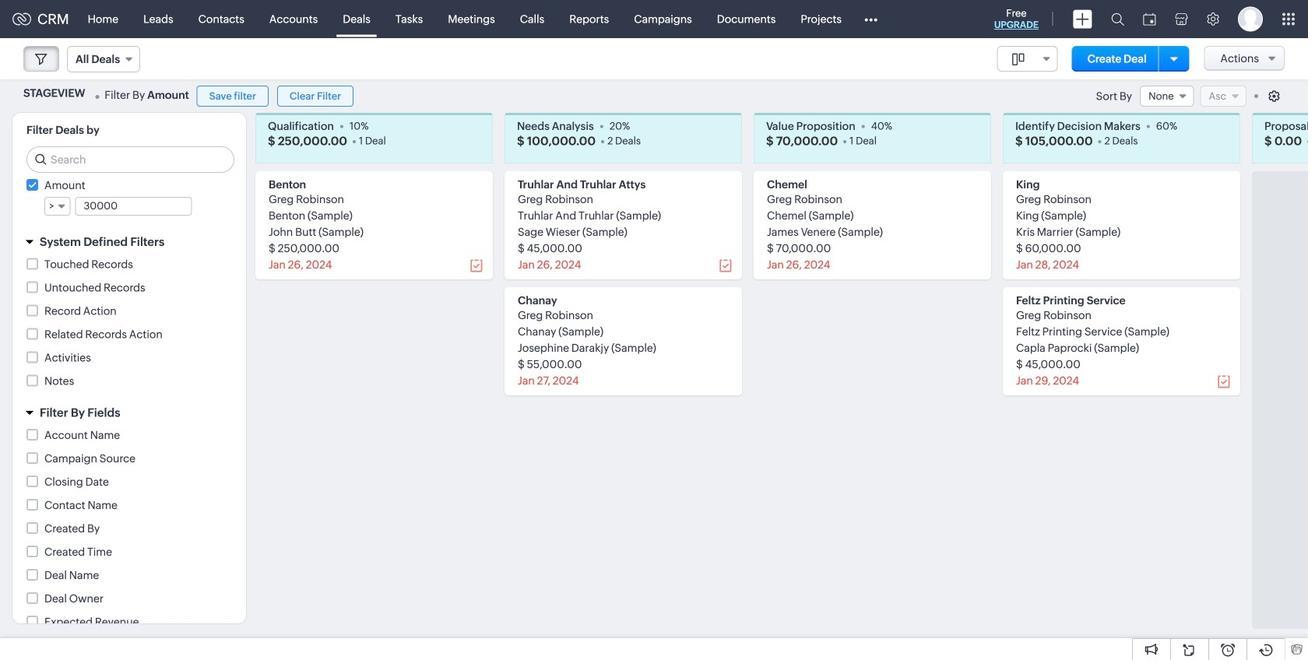 Task type: describe. For each thing, give the bounding box(es) containing it.
calendar image
[[1143, 13, 1156, 25]]

search image
[[1111, 12, 1124, 26]]

profile element
[[1229, 0, 1272, 38]]

search element
[[1102, 0, 1134, 38]]



Task type: vqa. For each thing, say whether or not it's contained in the screenshot.
Other Modules field
yes



Task type: locate. For each thing, give the bounding box(es) containing it.
create menu image
[[1073, 10, 1092, 28]]

none field size
[[997, 46, 1058, 72]]

None field
[[67, 46, 140, 72], [997, 46, 1058, 72], [1140, 86, 1194, 107], [44, 197, 71, 216], [67, 46, 140, 72], [1140, 86, 1194, 107], [44, 197, 71, 216]]

Type here text field
[[76, 198, 191, 215]]

Search text field
[[27, 147, 234, 172]]

logo image
[[12, 13, 31, 25]]

create menu element
[[1064, 0, 1102, 38]]

profile image
[[1238, 7, 1263, 32]]

Other Modules field
[[854, 7, 888, 32]]

size image
[[1012, 52, 1024, 66]]



